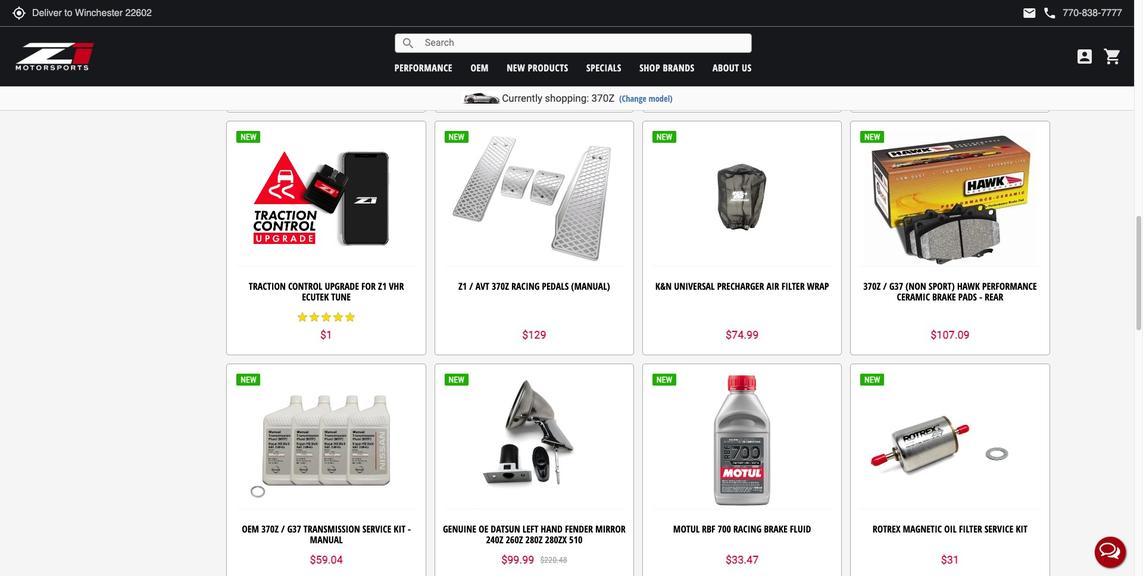 Task type: vqa. For each thing, say whether or not it's contained in the screenshot.


Task type: describe. For each thing, give the bounding box(es) containing it.
260z
[[506, 533, 523, 547]]

1 horizontal spatial for
[[559, 48, 574, 61]]

motul
[[674, 523, 700, 536]]

oil for rotrex magnetic oil filter
[[759, 48, 772, 61]]

1 horizontal spatial racing
[[734, 523, 762, 536]]

air
[[767, 280, 780, 293]]

280zx
[[545, 533, 567, 547]]

hawk
[[958, 280, 980, 293]]

$129
[[522, 329, 547, 341]]

shopping_cart
[[1104, 47, 1123, 66]]

oe
[[479, 523, 489, 536]]

- inside oem 370z / g37 transmission service kit - manual
[[408, 523, 411, 536]]

datsun
[[491, 523, 520, 536]]

phone link
[[1043, 6, 1123, 20]]

370z right avt
[[492, 280, 509, 293]]

manual
[[310, 533, 343, 547]]

$69.99
[[934, 86, 967, 99]]

0 vertical spatial racing
[[512, 280, 540, 293]]

specials link
[[587, 61, 622, 74]]

drop-
[[335, 48, 359, 61]]

fuel inside the "z1 370z / g37 1400cc drop-in vq fuel injectors"
[[382, 48, 400, 61]]

(non
[[906, 280, 927, 293]]

max number field
[[136, 0, 179, 16]]

search
[[401, 36, 416, 50]]

2 fuel from the left
[[478, 48, 495, 61]]

z1 for z1 370z fuel return system for stock rails
[[447, 48, 456, 61]]

products
[[528, 61, 569, 74]]

oil for rotrex magnetic oil filter service kit
[[945, 523, 957, 536]]

0 horizontal spatial brake
[[764, 523, 788, 536]]

4 star from the left
[[332, 312, 344, 324]]

system
[[529, 48, 557, 61]]

1 star from the left
[[297, 312, 309, 324]]

$1
[[320, 329, 332, 341]]

g37 for z1 370z / g37 1400cc drop-in vq fuel injectors
[[290, 48, 304, 61]]

new products link
[[507, 61, 569, 74]]

us
[[742, 61, 752, 74]]

tune
[[331, 291, 351, 304]]

/ inside oem 370z / g37 transmission service kit - manual
[[281, 523, 285, 536]]

kit inside oem 370z / g37 transmission service kit - manual
[[394, 523, 406, 536]]

370z up oem link on the top of the page
[[458, 48, 476, 61]]

370z inside the "z1 370z / g37 1400cc drop-in vq fuel injectors"
[[264, 48, 282, 61]]

star star star star star $1
[[297, 312, 356, 341]]

Search search field
[[416, 34, 752, 52]]

oem for oem link on the top of the page
[[471, 61, 489, 74]]

k&n
[[656, 280, 672, 293]]

rotrex for rotrex magnetic oil filter service kit
[[873, 523, 901, 536]]

$99.99 $220.48
[[502, 554, 567, 566]]

ecutek
[[302, 291, 329, 304]]

2 star from the left
[[309, 312, 321, 324]]

rotrex for rotrex magnetic oil filter
[[688, 48, 716, 61]]

$99.99
[[502, 554, 535, 566]]

oem for oem 370z / g37 transmission service kit - manual
[[242, 523, 259, 536]]

fender
[[565, 523, 593, 536]]

about us
[[713, 61, 752, 74]]

performance
[[395, 61, 453, 74]]

rotrex magnetic oil filter
[[688, 48, 797, 61]]

service inside oem 370z / g37 transmission service kit - manual
[[363, 523, 392, 536]]

genuine oe datsun left hand fender mirror 240z 260z 280z 280zx 510
[[443, 523, 626, 547]]

transmission
[[304, 523, 360, 536]]

2 service from the left
[[985, 523, 1014, 536]]

magnetic for rotrex magnetic oil filter
[[718, 48, 757, 61]]

my_location
[[12, 6, 26, 20]]

motul rbf 700 racing brake fluid
[[674, 523, 812, 536]]

for inside traction control upgrade for z1 vhr ecutek tune
[[362, 280, 376, 293]]

g37 inside 370z / g37 (non sport) hawk performance ceramic brake pads - rear
[[890, 280, 904, 293]]

370z inside oem 370z / g37 transmission service kit - manual
[[261, 523, 279, 536]]

traction control upgrade for z1 vhr ecutek tune
[[249, 280, 404, 304]]

shopping_cart link
[[1101, 47, 1123, 66]]

universal
[[674, 280, 715, 293]]

$107.09
[[931, 329, 970, 341]]

rbf
[[702, 523, 716, 536]]

(change model) link
[[619, 93, 673, 104]]

240z
[[486, 533, 504, 547]]

mail
[[1023, 6, 1037, 20]]

hand
[[541, 523, 563, 536]]

filter for rotrex magnetic oil filter
[[774, 48, 797, 61]]

rails
[[601, 48, 622, 61]]

performance
[[983, 280, 1037, 293]]

5 star from the left
[[344, 312, 356, 324]]

fluid
[[790, 523, 812, 536]]



Task type: locate. For each thing, give the bounding box(es) containing it.
$759.99
[[515, 86, 554, 99]]

0 vertical spatial for
[[559, 48, 574, 61]]

2 kit from the left
[[1016, 523, 1028, 536]]

currently shopping: 370z (change model)
[[502, 92, 673, 104]]

/
[[284, 48, 288, 61], [469, 280, 473, 293], [883, 280, 887, 293], [281, 523, 285, 536]]

model)
[[649, 93, 673, 104]]

rotrex magnetic oil filter service kit
[[873, 523, 1028, 536]]

0 horizontal spatial racing
[[512, 280, 540, 293]]

0 horizontal spatial magnetic
[[718, 48, 757, 61]]

shopping:
[[545, 92, 589, 104]]

1 horizontal spatial service
[[985, 523, 1014, 536]]

racing right 700
[[734, 523, 762, 536]]

0 vertical spatial oem
[[471, 61, 489, 74]]

1 horizontal spatial brake
[[933, 291, 956, 304]]

g37 left 1400cc
[[290, 48, 304, 61]]

magnetic for rotrex magnetic oil filter service kit
[[903, 523, 942, 536]]

370z inside 370z / g37 (non sport) hawk performance ceramic brake pads - rear
[[864, 280, 881, 293]]

fuel
[[382, 48, 400, 61], [478, 48, 495, 61]]

- inside 370z / g37 (non sport) hawk performance ceramic brake pads - rear
[[980, 291, 983, 304]]

$31
[[942, 554, 960, 567]]

phone
[[1043, 6, 1057, 20]]

precharger
[[717, 280, 764, 293]]

370z left ceramic in the right of the page
[[864, 280, 881, 293]]

new products
[[507, 61, 569, 74]]

z1 for z1 370z / g37 1400cc drop-in vq fuel injectors
[[253, 48, 262, 61]]

about
[[713, 61, 740, 74]]

shop brands
[[640, 61, 695, 74]]

1 vertical spatial for
[[362, 280, 376, 293]]

left
[[523, 523, 539, 536]]

/ inside 370z / g37 (non sport) hawk performance ceramic brake pads - rear
[[883, 280, 887, 293]]

g37 left (non
[[890, 280, 904, 293]]

z1 motorsports logo image
[[15, 42, 95, 71]]

pedals
[[542, 280, 569, 293]]

z1
[[253, 48, 262, 61], [447, 48, 456, 61], [378, 280, 387, 293], [459, 280, 467, 293]]

1 horizontal spatial fuel
[[478, 48, 495, 61]]

0 vertical spatial g37
[[290, 48, 304, 61]]

for left stock
[[559, 48, 574, 61]]

1 vertical spatial oem
[[242, 523, 259, 536]]

2 vertical spatial filter
[[959, 523, 983, 536]]

1 vertical spatial g37
[[890, 280, 904, 293]]

new
[[507, 61, 525, 74]]

sport)
[[929, 280, 955, 293]]

brake inside 370z / g37 (non sport) hawk performance ceramic brake pads - rear
[[933, 291, 956, 304]]

oil
[[759, 48, 772, 61], [945, 523, 957, 536]]

1 service from the left
[[363, 523, 392, 536]]

1 kit from the left
[[394, 523, 406, 536]]

control
[[288, 280, 323, 293]]

3 star from the left
[[321, 312, 332, 324]]

brake
[[933, 291, 956, 304], [764, 523, 788, 536]]

0 horizontal spatial -
[[408, 523, 411, 536]]

1 vertical spatial filter
[[782, 280, 805, 293]]

370z left (change
[[592, 92, 615, 104]]

g37 inside oem 370z / g37 transmission service kit - manual
[[287, 523, 301, 536]]

genuine
[[443, 523, 477, 536]]

about us link
[[713, 61, 752, 74]]

1400cc
[[307, 48, 333, 61]]

brands
[[663, 61, 695, 74]]

filter
[[774, 48, 797, 61], [782, 280, 805, 293], [959, 523, 983, 536]]

pads
[[959, 291, 977, 304]]

/ left ceramic in the right of the page
[[883, 280, 887, 293]]

(change
[[619, 93, 647, 104]]

1 horizontal spatial kit
[[1016, 523, 1028, 536]]

star
[[297, 312, 309, 324], [309, 312, 321, 324], [321, 312, 332, 324], [332, 312, 344, 324], [344, 312, 356, 324]]

370z left 1400cc
[[264, 48, 282, 61]]

$74.99
[[726, 329, 759, 341]]

rotrex
[[688, 48, 716, 61], [873, 523, 901, 536]]

(manual)
[[571, 280, 610, 293]]

- left genuine
[[408, 523, 411, 536]]

/ left 1400cc
[[284, 48, 288, 61]]

oem inside oem 370z / g37 transmission service kit - manual
[[242, 523, 259, 536]]

1 vertical spatial magnetic
[[903, 523, 942, 536]]

g37 inside the "z1 370z / g37 1400cc drop-in vq fuel injectors"
[[290, 48, 304, 61]]

z1 for z1 / avt 370z racing pedals (manual)
[[459, 280, 467, 293]]

stock
[[576, 48, 599, 61]]

shop
[[640, 61, 661, 74]]

oem 370z / g37 transmission service kit - manual
[[242, 523, 411, 547]]

2 vertical spatial g37
[[287, 523, 301, 536]]

1 horizontal spatial magnetic
[[903, 523, 942, 536]]

filter for rotrex magnetic oil filter service kit
[[959, 523, 983, 536]]

510
[[569, 533, 583, 547]]

magnetic up about us link
[[718, 48, 757, 61]]

g37 left manual
[[287, 523, 301, 536]]

0 vertical spatial filter
[[774, 48, 797, 61]]

traction
[[249, 280, 286, 293]]

1 fuel from the left
[[382, 48, 400, 61]]

0 horizontal spatial for
[[362, 280, 376, 293]]

/ inside the "z1 370z / g37 1400cc drop-in vq fuel injectors"
[[284, 48, 288, 61]]

0 horizontal spatial kit
[[394, 523, 406, 536]]

z1 inside the "z1 370z / g37 1400cc drop-in vq fuel injectors"
[[253, 48, 262, 61]]

370z
[[264, 48, 282, 61], [458, 48, 476, 61], [592, 92, 615, 104], [492, 280, 509, 293], [864, 280, 881, 293], [261, 523, 279, 536]]

fuel right vq
[[382, 48, 400, 61]]

shop brands link
[[640, 61, 695, 74]]

magnetic up $31
[[903, 523, 942, 536]]

g37 for oem 370z / g37 transmission service kit - manual
[[287, 523, 301, 536]]

1 vertical spatial rotrex
[[873, 523, 901, 536]]

racing left pedals
[[512, 280, 540, 293]]

z1 370z fuel return system for stock rails
[[447, 48, 622, 61]]

1 vertical spatial brake
[[764, 523, 788, 536]]

1 horizontal spatial oil
[[945, 523, 957, 536]]

vq
[[370, 48, 380, 61]]

1 vertical spatial oil
[[945, 523, 957, 536]]

1 horizontal spatial oem
[[471, 61, 489, 74]]

service
[[363, 523, 392, 536], [985, 523, 1014, 536]]

0 horizontal spatial service
[[363, 523, 392, 536]]

370z / g37 (non sport) hawk performance ceramic brake pads - rear
[[864, 280, 1037, 304]]

vhr
[[389, 280, 404, 293]]

z1 / avt 370z racing pedals (manual)
[[459, 280, 610, 293]]

for right upgrade
[[362, 280, 376, 293]]

z1 inside traction control upgrade for z1 vhr ecutek tune
[[378, 280, 387, 293]]

mirror
[[596, 523, 626, 536]]

0 vertical spatial magnetic
[[718, 48, 757, 61]]

$30
[[734, 86, 752, 99]]

return
[[497, 48, 526, 61]]

wrap
[[807, 280, 829, 293]]

/ left avt
[[469, 280, 473, 293]]

oem link
[[471, 61, 489, 74]]

0 vertical spatial -
[[980, 291, 983, 304]]

fuel up oem link on the top of the page
[[478, 48, 495, 61]]

for
[[559, 48, 574, 61], [362, 280, 376, 293]]

account_box link
[[1073, 47, 1098, 66]]

$220.48
[[541, 556, 567, 565]]

0 horizontal spatial rotrex
[[688, 48, 716, 61]]

min number field
[[92, 0, 135, 16]]

1 vertical spatial -
[[408, 523, 411, 536]]

0 horizontal spatial oem
[[242, 523, 259, 536]]

700
[[718, 523, 731, 536]]

-
[[980, 291, 983, 304], [408, 523, 411, 536]]

0 horizontal spatial oil
[[759, 48, 772, 61]]

1 horizontal spatial rotrex
[[873, 523, 901, 536]]

k&n universal precharger air filter wrap
[[656, 280, 829, 293]]

account_box
[[1076, 47, 1095, 66]]

rear
[[985, 291, 1004, 304]]

0 horizontal spatial fuel
[[382, 48, 400, 61]]

1 vertical spatial racing
[[734, 523, 762, 536]]

280z
[[526, 533, 543, 547]]

mail phone
[[1023, 6, 1057, 20]]

ceramic
[[897, 291, 930, 304]]

z1 370z / g37 1400cc drop-in vq fuel injectors
[[253, 48, 400, 72]]

- left rear
[[980, 291, 983, 304]]

in
[[359, 48, 367, 61]]

avt
[[476, 280, 490, 293]]

0 vertical spatial oil
[[759, 48, 772, 61]]

brake left pads
[[933, 291, 956, 304]]

$33.47
[[726, 554, 759, 567]]

upgrade
[[325, 280, 359, 293]]

/ left manual
[[281, 523, 285, 536]]

mail link
[[1023, 6, 1037, 20]]

0 vertical spatial rotrex
[[688, 48, 716, 61]]

currently
[[502, 92, 543, 104]]

$999.99
[[307, 86, 346, 99]]

injectors
[[307, 58, 346, 72]]

$59.04
[[310, 554, 343, 567]]

1 horizontal spatial -
[[980, 291, 983, 304]]

370z left manual
[[261, 523, 279, 536]]

0 vertical spatial brake
[[933, 291, 956, 304]]

brake left fluid
[[764, 523, 788, 536]]



